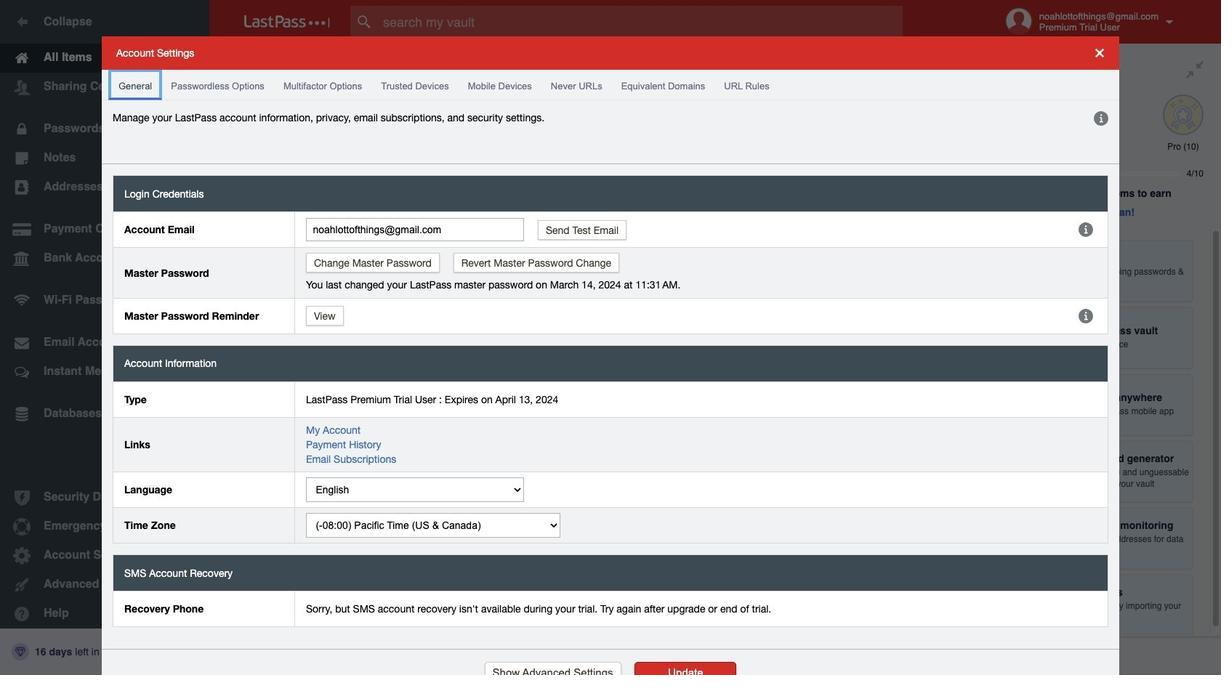 Task type: vqa. For each thing, say whether or not it's contained in the screenshot.
LastPass image
yes



Task type: describe. For each thing, give the bounding box(es) containing it.
new item navigation
[[892, 616, 946, 675]]



Task type: locate. For each thing, give the bounding box(es) containing it.
main navigation navigation
[[0, 0, 209, 675]]

vault options navigation
[[209, 44, 961, 87]]

lastpass image
[[244, 15, 330, 28]]

search my vault text field
[[350, 6, 931, 38]]

Search search field
[[350, 6, 931, 38]]



